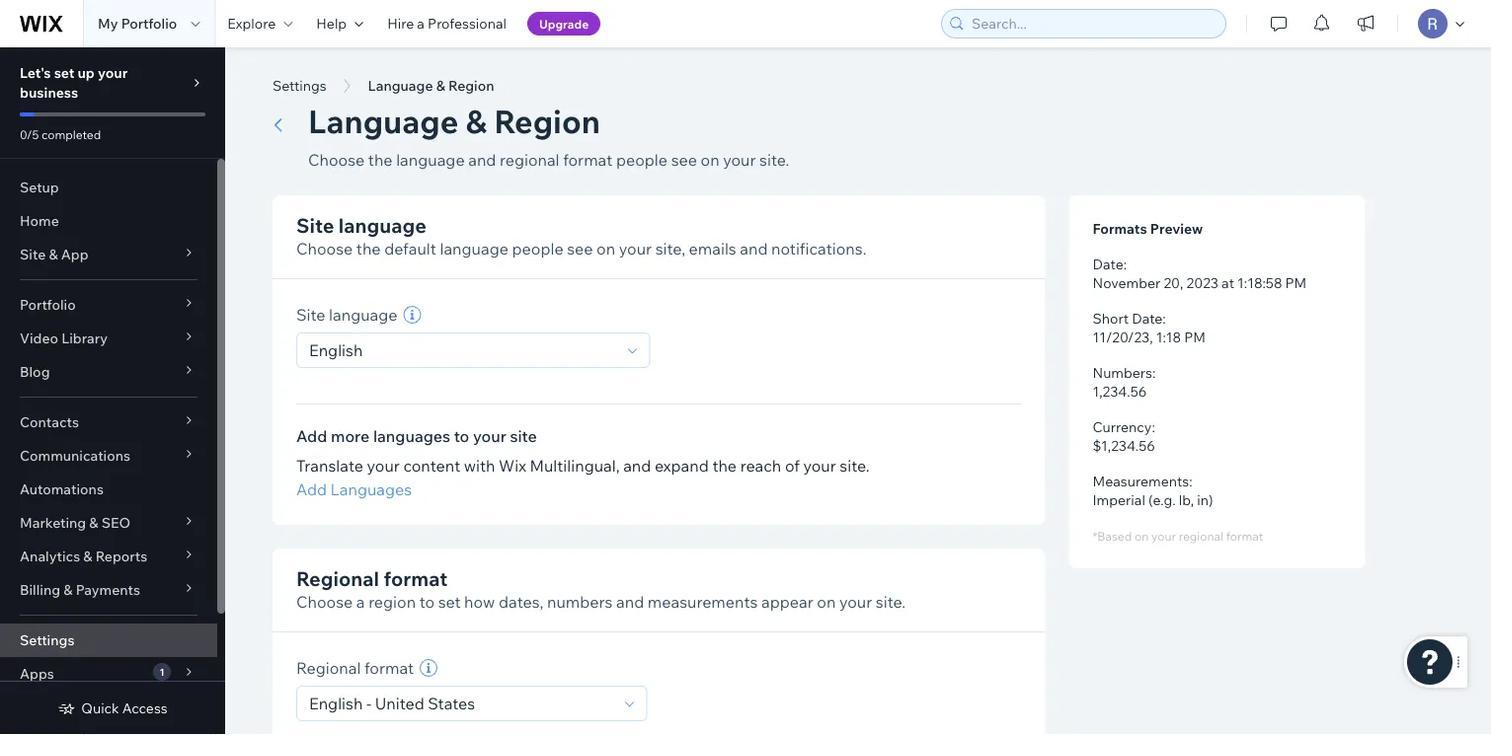Task type: describe. For each thing, give the bounding box(es) containing it.
regional for regional format choose a region to set how dates, numbers and measurements appear on your site.
[[296, 566, 379, 591]]

your up the 'languages'
[[367, 456, 400, 476]]

numbers
[[1093, 364, 1153, 382]]

dates,
[[499, 593, 544, 612]]

format inside language & region choose the language and regional format people see on your site.
[[563, 150, 613, 170]]

my portfolio
[[98, 15, 177, 32]]

blog button
[[0, 356, 217, 389]]

0/5
[[20, 127, 39, 142]]

content
[[403, 456, 460, 476]]

site. inside add more languages to your site translate your content with wix multilingual, and expand the reach of your site. add languages
[[840, 456, 870, 476]]

business
[[20, 84, 78, 101]]

wix
[[499, 456, 526, 476]]

: for numbers
[[1153, 364, 1156, 382]]

site language
[[296, 305, 398, 325]]

formats preview
[[1093, 220, 1203, 237]]

site language choose the default language people see on your site, emails and notifications.
[[296, 213, 867, 259]]

help button
[[304, 0, 375, 47]]

site & app
[[20, 246, 88, 263]]

site for site language choose the default language people see on your site, emails and notifications.
[[296, 213, 334, 238]]

to inside "regional format choose a region to set how dates, numbers and measurements appear on your site."
[[419, 593, 435, 612]]

on inside language & region choose the language and regional format people see on your site.
[[701, 150, 720, 170]]

language & region choose the language and regional format people see on your site.
[[308, 101, 790, 170]]

the inside site language choose the default language people see on your site, emails and notifications.
[[356, 239, 381, 259]]

format inside "regional format choose a region to set how dates, numbers and measurements appear on your site."
[[384, 566, 448, 591]]

11/20/23,
[[1093, 328, 1153, 346]]

date inside date : november 20, 2023 at 1:18:58 pm
[[1093, 256, 1124, 273]]

site. inside "regional format choose a region to set how dates, numbers and measurements appear on your site."
[[876, 593, 906, 612]]

expand
[[655, 456, 709, 476]]

video library button
[[0, 322, 217, 356]]

preview
[[1151, 220, 1203, 237]]

billing
[[20, 582, 60, 599]]

see inside site language choose the default language people see on your site, emails and notifications.
[[567, 239, 593, 259]]

languages
[[330, 480, 412, 500]]

analytics & reports
[[20, 548, 147, 565]]

quick access button
[[58, 700, 168, 718]]

1,234.56
[[1093, 383, 1147, 400]]

quick
[[81, 700, 119, 717]]

pm inside date : november 20, 2023 at 1:18:58 pm
[[1286, 274, 1307, 291]]

default
[[384, 239, 436, 259]]

in)
[[1197, 491, 1213, 509]]

site for site & app
[[20, 246, 46, 263]]

your inside language & region choose the language and regional format people see on your site.
[[723, 150, 756, 170]]

hire a professional link
[[375, 0, 518, 47]]

your inside "regional format choose a region to set how dates, numbers and measurements appear on your site."
[[839, 593, 872, 612]]

analytics
[[20, 548, 80, 565]]

communications
[[20, 447, 130, 465]]

pm inside short date : 11/20/23, 1:18 pm
[[1184, 328, 1206, 346]]

marketing & seo button
[[0, 507, 217, 540]]

settings for settings 'button'
[[273, 77, 327, 94]]

and inside site language choose the default language people see on your site, emails and notifications.
[[740, 239, 768, 259]]

setup link
[[0, 171, 217, 204]]

billing & payments button
[[0, 574, 217, 607]]

choose inside language & region choose the language and regional format people see on your site.
[[308, 150, 365, 170]]

numbers : 1,234.56
[[1093, 364, 1156, 400]]

my
[[98, 15, 118, 32]]

communications button
[[0, 439, 217, 473]]

at
[[1222, 274, 1235, 291]]

1:18:58
[[1238, 274, 1282, 291]]

settings button
[[263, 71, 336, 101]]

settings for settings link
[[20, 632, 74, 649]]

help
[[316, 15, 347, 32]]

let's set up your business
[[20, 64, 128, 101]]

app
[[61, 246, 88, 263]]

$1,234.56
[[1093, 437, 1155, 454]]

november
[[1093, 274, 1161, 291]]

your inside let's set up your business
[[98, 64, 128, 81]]

: for currency
[[1152, 419, 1155, 436]]

date : november 20, 2023 at 1:18:58 pm
[[1093, 256, 1307, 291]]

of
[[785, 456, 800, 476]]

& for billing & payments
[[63, 582, 73, 599]]

see inside language & region choose the language and regional format people see on your site.
[[671, 150, 697, 170]]

video
[[20, 330, 58, 347]]

marketing
[[20, 515, 86, 532]]

marketing & seo
[[20, 515, 130, 532]]

short
[[1093, 310, 1129, 327]]

portfolio button
[[0, 288, 217, 322]]

your inside site language choose the default language people see on your site, emails and notifications.
[[619, 239, 652, 259]]

language & region
[[368, 77, 494, 94]]

add more languages to your site translate your content with wix multilingual, and expand the reach of your site. add languages
[[296, 427, 870, 500]]

20,
[[1164, 274, 1184, 291]]

Choose Your Language field
[[303, 334, 622, 367]]

reach
[[740, 456, 781, 476]]

region
[[368, 593, 416, 612]]

site for site language
[[296, 305, 325, 325]]

& for site & app
[[49, 246, 58, 263]]

regional inside language & region choose the language and regional format people see on your site.
[[500, 150, 560, 170]]

automations
[[20, 481, 104, 498]]

measurements
[[648, 593, 758, 612]]

2 add from the top
[[296, 480, 327, 500]]

site,
[[655, 239, 685, 259]]

measurements : imperial (e.g. lb, in)
[[1093, 473, 1213, 509]]

explore
[[227, 15, 276, 32]]

blog
[[20, 363, 50, 381]]

payments
[[76, 582, 140, 599]]

more
[[331, 427, 370, 446]]

apps
[[20, 666, 54, 683]]

language for language & region
[[368, 77, 433, 94]]

regional format choose a region to set how dates, numbers and measurements appear on your site.
[[296, 566, 906, 612]]

upgrade button
[[527, 12, 601, 36]]

access
[[122, 700, 168, 717]]

home link
[[0, 204, 217, 238]]

setup
[[20, 179, 59, 196]]

emails
[[689, 239, 736, 259]]

regional for regional format
[[296, 659, 361, 678]]

your up the with
[[473, 427, 506, 446]]



Task type: locate. For each thing, give the bounding box(es) containing it.
completed
[[42, 127, 101, 142]]

imperial
[[1093, 491, 1146, 509]]

1 vertical spatial set
[[438, 593, 461, 612]]

2023
[[1187, 274, 1219, 291]]

1 horizontal spatial people
[[616, 150, 668, 170]]

0 vertical spatial date
[[1093, 256, 1124, 273]]

: up lb, at the right bottom
[[1189, 473, 1193, 490]]

the
[[368, 150, 393, 170], [356, 239, 381, 259], [712, 456, 737, 476]]

the left default
[[356, 239, 381, 259]]

1 vertical spatial settings
[[20, 632, 74, 649]]

1 vertical spatial regional
[[296, 659, 361, 678]]

and right numbers
[[616, 593, 644, 612]]

and inside language & region choose the language and regional format people see on your site.
[[468, 150, 496, 170]]

set inside let's set up your business
[[54, 64, 74, 81]]

up
[[78, 64, 95, 81]]

1 horizontal spatial a
[[417, 15, 425, 32]]

1 vertical spatial portfolio
[[20, 296, 76, 314]]

formats
[[1093, 220, 1147, 237]]

a
[[417, 15, 425, 32], [356, 593, 365, 612]]

contacts
[[20, 414, 79, 431]]

choose inside site language choose the default language people see on your site, emails and notifications.
[[296, 239, 353, 259]]

0 vertical spatial see
[[671, 150, 697, 170]]

to inside add more languages to your site translate your content with wix multilingual, and expand the reach of your site. add languages
[[454, 427, 469, 446]]

on up emails
[[701, 150, 720, 170]]

date up november
[[1093, 256, 1124, 273]]

: inside date : november 20, 2023 at 1:18:58 pm
[[1124, 256, 1127, 273]]

choose left region
[[296, 593, 353, 612]]

site inside site language choose the default language people see on your site, emails and notifications.
[[296, 213, 334, 238]]

lb,
[[1179, 491, 1194, 509]]

people
[[616, 150, 668, 170], [512, 239, 564, 259]]

hire
[[387, 15, 414, 32]]

1 vertical spatial site
[[20, 246, 46, 263]]

regional format
[[296, 659, 414, 678]]

1 vertical spatial see
[[567, 239, 593, 259]]

1 horizontal spatial date
[[1132, 310, 1163, 327]]

0 vertical spatial regional
[[296, 566, 379, 591]]

portfolio right the my
[[121, 15, 177, 32]]

home
[[20, 212, 59, 230]]

pm right 1:18:58
[[1286, 274, 1307, 291]]

on inside "regional format choose a region to set how dates, numbers and measurements appear on your site."
[[817, 593, 836, 612]]

1 horizontal spatial portfolio
[[121, 15, 177, 32]]

& down language & region button
[[466, 101, 487, 141]]

0 vertical spatial to
[[454, 427, 469, 446]]

portfolio up video
[[20, 296, 76, 314]]

0 horizontal spatial settings
[[20, 632, 74, 649]]

: up 1:18
[[1163, 310, 1166, 327]]

*based on your regional format
[[1093, 529, 1264, 544]]

1 vertical spatial date
[[1132, 310, 1163, 327]]

0 horizontal spatial see
[[567, 239, 593, 259]]

2 vertical spatial site
[[296, 305, 325, 325]]

0 horizontal spatial people
[[512, 239, 564, 259]]

the down language & region button
[[368, 150, 393, 170]]

the inside add more languages to your site translate your content with wix multilingual, and expand the reach of your site. add languages
[[712, 456, 737, 476]]

set left how
[[438, 593, 461, 612]]

language
[[396, 150, 465, 170], [339, 213, 427, 238], [440, 239, 509, 259], [329, 305, 398, 325]]

& inside button
[[436, 77, 445, 94]]

1 vertical spatial to
[[419, 593, 435, 612]]

to
[[454, 427, 469, 446], [419, 593, 435, 612]]

notifications.
[[771, 239, 867, 259]]

Choose Your Language & Country Settings field
[[303, 687, 619, 721]]

date up 1:18
[[1132, 310, 1163, 327]]

your
[[98, 64, 128, 81], [723, 150, 756, 170], [619, 239, 652, 259], [473, 427, 506, 446], [367, 456, 400, 476], [803, 456, 836, 476], [1152, 529, 1176, 544], [839, 593, 872, 612]]

and inside add more languages to your site translate your content with wix multilingual, and expand the reach of your site. add languages
[[623, 456, 651, 476]]

your left 'site,'
[[619, 239, 652, 259]]

1 vertical spatial add
[[296, 480, 327, 500]]

: down short date : 11/20/23, 1:18 pm
[[1153, 364, 1156, 382]]

1 horizontal spatial to
[[454, 427, 469, 446]]

0 vertical spatial portfolio
[[121, 15, 177, 32]]

languages
[[373, 427, 450, 446]]

& left seo
[[89, 515, 98, 532]]

contacts button
[[0, 406, 217, 439]]

pm
[[1286, 274, 1307, 291], [1184, 328, 1206, 346]]

0 vertical spatial site.
[[760, 150, 790, 170]]

region for language & region
[[448, 77, 494, 94]]

: inside currency : $1,234.56
[[1152, 419, 1155, 436]]

let's
[[20, 64, 51, 81]]

settings
[[273, 77, 327, 94], [20, 632, 74, 649]]

& inside "popup button"
[[83, 548, 92, 565]]

0 vertical spatial set
[[54, 64, 74, 81]]

billing & payments
[[20, 582, 140, 599]]

0 horizontal spatial a
[[356, 593, 365, 612]]

2 vertical spatial site.
[[876, 593, 906, 612]]

: for date
[[1124, 256, 1127, 273]]

language down hire
[[368, 77, 433, 94]]

& right billing
[[63, 582, 73, 599]]

site inside site & app 'popup button'
[[20, 246, 46, 263]]

: inside measurements : imperial (e.g. lb, in)
[[1189, 473, 1193, 490]]

region
[[448, 77, 494, 94], [494, 101, 600, 141]]

1 vertical spatial region
[[494, 101, 600, 141]]

& for language & region
[[436, 77, 445, 94]]

0 vertical spatial choose
[[308, 150, 365, 170]]

0 vertical spatial language
[[368, 77, 433, 94]]

your right the up
[[98, 64, 128, 81]]

on inside site language choose the default language people see on your site, emails and notifications.
[[597, 239, 615, 259]]

choose down settings 'button'
[[308, 150, 365, 170]]

0 vertical spatial settings
[[273, 77, 327, 94]]

Search... field
[[966, 10, 1220, 38]]

region inside button
[[448, 77, 494, 94]]

add languages button
[[296, 478, 412, 502]]

settings down "help" at the top left of the page
[[273, 77, 327, 94]]

regional inside "regional format choose a region to set how dates, numbers and measurements appear on your site."
[[296, 566, 379, 591]]

settings up apps
[[20, 632, 74, 649]]

0 vertical spatial region
[[448, 77, 494, 94]]

your right of
[[803, 456, 836, 476]]

set
[[54, 64, 74, 81], [438, 593, 461, 612]]

see up 'site,'
[[671, 150, 697, 170]]

reports
[[95, 548, 147, 565]]

regional down in)
[[1179, 529, 1224, 544]]

region for language & region choose the language and regional format people see on your site.
[[494, 101, 600, 141]]

0 horizontal spatial regional
[[500, 150, 560, 170]]

a right hire
[[417, 15, 425, 32]]

regional up site language choose the default language people see on your site, emails and notifications. on the top
[[500, 150, 560, 170]]

your right appear at the right of the page
[[839, 593, 872, 612]]

and left expand
[[623, 456, 651, 476]]

1 horizontal spatial see
[[671, 150, 697, 170]]

how
[[464, 593, 495, 612]]

& left reports
[[83, 548, 92, 565]]

1 vertical spatial pm
[[1184, 328, 1206, 346]]

0/5 completed
[[20, 127, 101, 142]]

portfolio inside portfolio popup button
[[20, 296, 76, 314]]

and
[[468, 150, 496, 170], [740, 239, 768, 259], [623, 456, 651, 476], [616, 593, 644, 612]]

choose inside "regional format choose a region to set how dates, numbers and measurements appear on your site."
[[296, 593, 353, 612]]

pm right 1:18
[[1184, 328, 1206, 346]]

1 vertical spatial choose
[[296, 239, 353, 259]]

seo
[[101, 515, 130, 532]]

your up emails
[[723, 150, 756, 170]]

portfolio
[[121, 15, 177, 32], [20, 296, 76, 314]]

1 vertical spatial people
[[512, 239, 564, 259]]

language & region button
[[358, 71, 504, 101]]

0 horizontal spatial to
[[419, 593, 435, 612]]

on
[[701, 150, 720, 170], [597, 239, 615, 259], [1135, 529, 1149, 544], [817, 593, 836, 612]]

add
[[296, 427, 327, 446], [296, 480, 327, 500]]

*based
[[1093, 529, 1132, 544]]

2 vertical spatial choose
[[296, 593, 353, 612]]

1 vertical spatial regional
[[1179, 529, 1224, 544]]

& for language & region choose the language and regional format people see on your site.
[[466, 101, 487, 141]]

1 vertical spatial a
[[356, 593, 365, 612]]

0 vertical spatial pm
[[1286, 274, 1307, 291]]

0 vertical spatial people
[[616, 150, 668, 170]]

0 vertical spatial site
[[296, 213, 334, 238]]

& left app
[[49, 246, 58, 263]]

choose for site
[[296, 239, 353, 259]]

& inside language & region choose the language and regional format people see on your site.
[[466, 101, 487, 141]]

0 horizontal spatial portfolio
[[20, 296, 76, 314]]

date inside short date : 11/20/23, 1:18 pm
[[1132, 310, 1163, 327]]

set inside "regional format choose a region to set how dates, numbers and measurements appear on your site."
[[438, 593, 461, 612]]

settings inside settings link
[[20, 632, 74, 649]]

:
[[1124, 256, 1127, 273], [1163, 310, 1166, 327], [1153, 364, 1156, 382], [1152, 419, 1155, 436], [1189, 473, 1193, 490]]

: inside numbers : 1,234.56
[[1153, 364, 1156, 382]]

automations link
[[0, 473, 217, 507]]

1 horizontal spatial set
[[438, 593, 461, 612]]

1
[[159, 666, 164, 678]]

on left 'site,'
[[597, 239, 615, 259]]

0 horizontal spatial site.
[[760, 150, 790, 170]]

on right *based
[[1135, 529, 1149, 544]]

to up the with
[[454, 427, 469, 446]]

add down translate
[[296, 480, 327, 500]]

people inside site language choose the default language people see on your site, emails and notifications.
[[512, 239, 564, 259]]

choose for regional
[[296, 593, 353, 612]]

1 horizontal spatial pm
[[1286, 274, 1307, 291]]

on right appear at the right of the page
[[817, 593, 836, 612]]

set left the up
[[54, 64, 74, 81]]

multilingual,
[[530, 456, 620, 476]]

: up the $1,234.56
[[1152, 419, 1155, 436]]

0 vertical spatial the
[[368, 150, 393, 170]]

and down language & region button
[[468, 150, 496, 170]]

0 vertical spatial add
[[296, 427, 327, 446]]

site.
[[760, 150, 790, 170], [840, 456, 870, 476], [876, 593, 906, 612]]

1 vertical spatial language
[[308, 101, 459, 141]]

0 horizontal spatial pm
[[1184, 328, 1206, 346]]

& for analytics & reports
[[83, 548, 92, 565]]

& down "hire a professional" link on the top left of page
[[436, 77, 445, 94]]

date
[[1093, 256, 1124, 273], [1132, 310, 1163, 327]]

: for measurements
[[1189, 473, 1193, 490]]

language up default
[[339, 213, 427, 238]]

1 add from the top
[[296, 427, 327, 446]]

people inside language & region choose the language and regional format people see on your site.
[[616, 150, 668, 170]]

: inside short date : 11/20/23, 1:18 pm
[[1163, 310, 1166, 327]]

language inside language & region choose the language and regional format people see on your site.
[[308, 101, 459, 141]]

your down (e.g.
[[1152, 529, 1176, 544]]

video library
[[20, 330, 108, 347]]

quick access
[[81, 700, 168, 717]]

settings link
[[0, 624, 217, 658]]

language for language & region choose the language and regional format people see on your site.
[[308, 101, 459, 141]]

professional
[[428, 15, 507, 32]]

& inside 'popup button'
[[49, 246, 58, 263]]

0 horizontal spatial set
[[54, 64, 74, 81]]

0 vertical spatial a
[[417, 15, 425, 32]]

a left region
[[356, 593, 365, 612]]

to right region
[[419, 593, 435, 612]]

the inside language & region choose the language and regional format people see on your site.
[[368, 150, 393, 170]]

language right default
[[440, 239, 509, 259]]

language inside button
[[368, 77, 433, 94]]

2 horizontal spatial site.
[[876, 593, 906, 612]]

measurements
[[1093, 473, 1189, 490]]

& for marketing & seo
[[89, 515, 98, 532]]

(e.g.
[[1149, 491, 1176, 509]]

numbers
[[547, 593, 613, 612]]

site. inside language & region choose the language and regional format people see on your site.
[[760, 150, 790, 170]]

1 regional from the top
[[296, 566, 379, 591]]

2 regional from the top
[[296, 659, 361, 678]]

language down language & region button
[[308, 101, 459, 141]]

the left reach
[[712, 456, 737, 476]]

choose up site language
[[296, 239, 353, 259]]

add up translate
[[296, 427, 327, 446]]

1 horizontal spatial regional
[[1179, 529, 1224, 544]]

0 vertical spatial regional
[[500, 150, 560, 170]]

language down default
[[329, 305, 398, 325]]

: up november
[[1124, 256, 1127, 273]]

site
[[296, 213, 334, 238], [20, 246, 46, 263], [296, 305, 325, 325]]

see left 'site,'
[[567, 239, 593, 259]]

0 horizontal spatial date
[[1093, 256, 1124, 273]]

2 vertical spatial the
[[712, 456, 737, 476]]

settings inside settings 'button'
[[273, 77, 327, 94]]

1 horizontal spatial settings
[[273, 77, 327, 94]]

and right emails
[[740, 239, 768, 259]]

site
[[510, 427, 537, 446]]

currency
[[1093, 419, 1152, 436]]

sidebar element
[[0, 47, 225, 736]]

upgrade
[[539, 16, 589, 31]]

hire a professional
[[387, 15, 507, 32]]

appear
[[761, 593, 813, 612]]

regional
[[296, 566, 379, 591], [296, 659, 361, 678]]

with
[[464, 456, 495, 476]]

and inside "regional format choose a region to set how dates, numbers and measurements appear on your site."
[[616, 593, 644, 612]]

1 vertical spatial site.
[[840, 456, 870, 476]]

site & app button
[[0, 238, 217, 272]]

language inside language & region choose the language and regional format people see on your site.
[[396, 150, 465, 170]]

1 horizontal spatial site.
[[840, 456, 870, 476]]

library
[[61, 330, 108, 347]]

1 vertical spatial the
[[356, 239, 381, 259]]

regional
[[500, 150, 560, 170], [1179, 529, 1224, 544]]

language down language & region button
[[396, 150, 465, 170]]

a inside "regional format choose a region to set how dates, numbers and measurements appear on your site."
[[356, 593, 365, 612]]

region inside language & region choose the language and regional format people see on your site.
[[494, 101, 600, 141]]



Task type: vqa. For each thing, say whether or not it's contained in the screenshot.
Settings
yes



